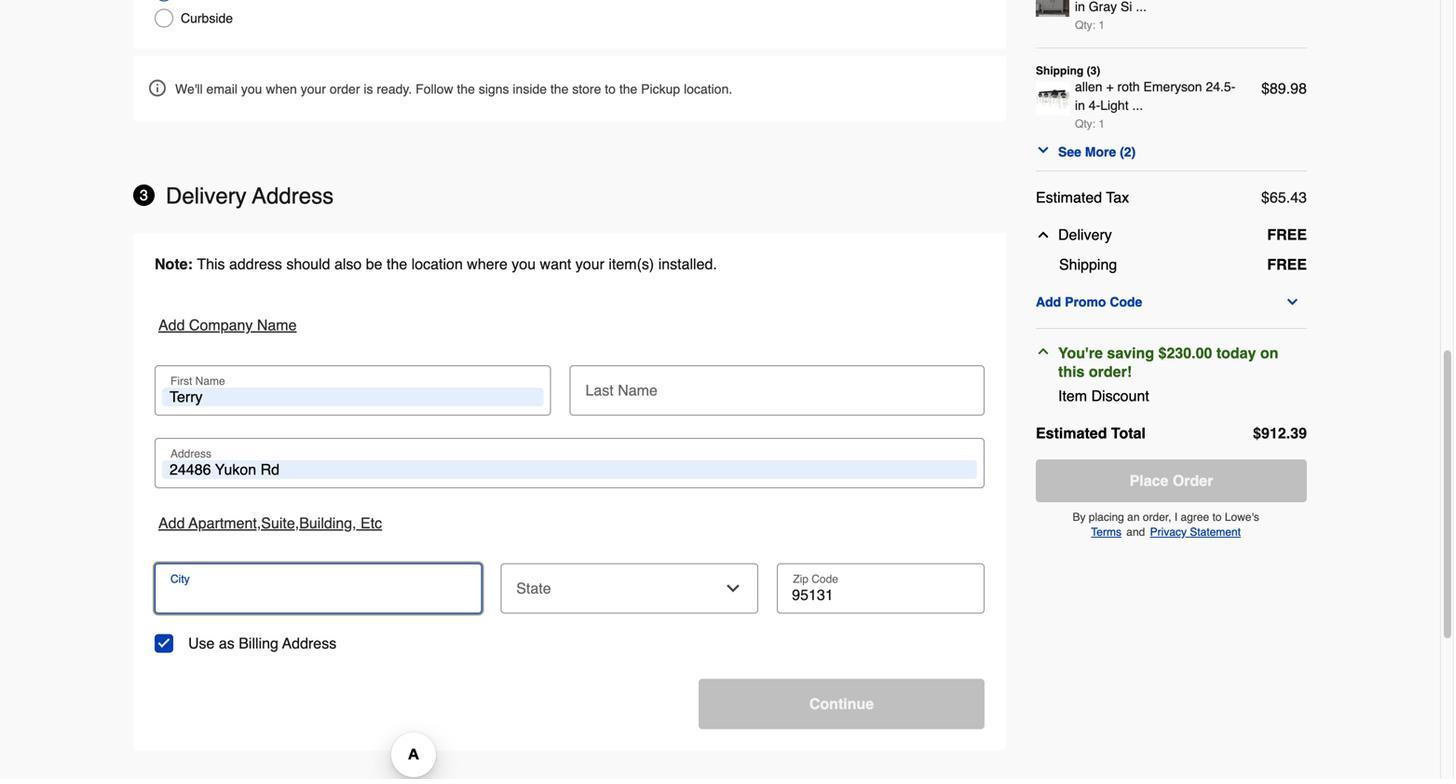 Task type: vqa. For each thing, say whether or not it's contained in the screenshot.
SHIPPING related to Shipping
yes



Task type: describe. For each thing, give the bounding box(es) containing it.
qty: 1 for item image
[[1076, 117, 1105, 130]]

in
[[1076, 98, 1086, 113]]

i
[[1175, 511, 1178, 524]]

the left signs
[[457, 82, 475, 96]]

add apartment,suite,building, etc
[[158, 514, 382, 532]]

. for 912
[[1287, 425, 1291, 442]]

65
[[1270, 189, 1287, 206]]

and
[[1127, 526, 1146, 539]]

ready.
[[377, 82, 412, 96]]

item image
[[1036, 82, 1070, 116]]

allen
[[1076, 79, 1103, 94]]

continue button
[[699, 679, 985, 729]]

terms
[[1092, 526, 1122, 539]]

billing
[[239, 635, 279, 652]]

want
[[540, 255, 572, 273]]

terms link
[[1092, 526, 1122, 539]]

the left pickup
[[620, 82, 638, 96]]

discount
[[1092, 387, 1150, 404]]

3
[[140, 186, 148, 204]]

4-
[[1089, 98, 1101, 113]]

be
[[366, 255, 383, 273]]

store
[[572, 82, 602, 96]]

you're saving  $230.00  today on this order!
[[1059, 344, 1279, 380]]

1 horizontal spatial your
[[576, 255, 605, 273]]

should
[[286, 255, 330, 273]]

item
[[1059, 387, 1088, 404]]

$ for 912
[[1254, 425, 1262, 442]]

912
[[1262, 425, 1287, 442]]

continue
[[810, 695, 874, 713]]

order
[[1173, 472, 1214, 489]]

. for 89
[[1287, 80, 1291, 97]]

estimated tax
[[1036, 189, 1130, 206]]

email
[[206, 82, 238, 96]]

agree
[[1181, 511, 1210, 524]]

add for add company name
[[158, 316, 185, 334]]

add for add promo code
[[1036, 295, 1062, 309]]

location.
[[684, 82, 733, 96]]

use
[[188, 635, 215, 652]]

privacy
[[1151, 526, 1187, 539]]

chevron down image
[[1286, 295, 1301, 309]]

when
[[266, 82, 297, 96]]

light
[[1101, 98, 1129, 113]]

we'll
[[175, 82, 203, 96]]

order!
[[1089, 363, 1132, 380]]

0 vertical spatial you
[[241, 82, 262, 96]]

estimated total
[[1036, 425, 1146, 442]]

item(s)
[[609, 255, 654, 273]]

as
[[219, 635, 235, 652]]

curbside region
[[133, 0, 1007, 49]]

curbside
[[181, 11, 233, 26]]

use as billing address
[[188, 635, 337, 652]]

the right be
[[387, 255, 408, 273]]

(3)
[[1087, 64, 1101, 77]]

chevron down image
[[1036, 143, 1051, 158]]

89
[[1270, 80, 1287, 97]]

0 vertical spatial address
[[252, 183, 334, 209]]

...
[[1133, 98, 1144, 113]]

43
[[1291, 189, 1308, 206]]

see
[[1059, 144, 1082, 159]]

saving
[[1108, 344, 1155, 362]]

order
[[330, 82, 360, 96]]

pickup
[[641, 82, 681, 96]]

statement
[[1190, 526, 1241, 539]]

39
[[1291, 425, 1308, 442]]

you're
[[1059, 344, 1103, 362]]

qty: 1 for item icon
[[1076, 19, 1105, 32]]

note:
[[155, 255, 193, 273]]

$ 89 . 98
[[1262, 80, 1308, 97]]

$ 912 . 39
[[1254, 425, 1308, 442]]

add for add apartment,suite,building, etc
[[158, 514, 185, 532]]

place
[[1130, 472, 1169, 489]]

installed.
[[659, 255, 717, 273]]

this
[[1059, 363, 1085, 380]]

delivery address
[[166, 183, 334, 209]]

total
[[1112, 425, 1146, 442]]

0 horizontal spatial your
[[301, 82, 326, 96]]

shipping (3)
[[1036, 64, 1101, 77]]

on
[[1261, 344, 1279, 362]]

none telephone field inside region
[[785, 586, 978, 604]]

this
[[197, 255, 225, 273]]

place order
[[1130, 472, 1214, 489]]

see more (2)
[[1059, 144, 1136, 159]]

add promo code link
[[1036, 291, 1308, 313]]

item discount
[[1059, 387, 1150, 404]]



Task type: locate. For each thing, give the bounding box(es) containing it.
2 qty: 1 from the top
[[1076, 117, 1105, 130]]

estimated down see at the right top of page
[[1036, 189, 1103, 206]]

promo
[[1065, 295, 1107, 309]]

1 horizontal spatial delivery
[[1059, 226, 1113, 243]]

0 vertical spatial to
[[605, 82, 616, 96]]

None text field
[[577, 365, 978, 406], [162, 586, 475, 604], [577, 365, 978, 406], [162, 586, 475, 604]]

today
[[1217, 344, 1257, 362]]

2 vertical spatial add
[[158, 514, 185, 532]]

2 free from the top
[[1268, 256, 1308, 273]]

also
[[335, 255, 362, 273]]

0 vertical spatial your
[[301, 82, 326, 96]]

1 1 from the top
[[1099, 19, 1105, 32]]

signs
[[479, 82, 509, 96]]

free up chevron down icon
[[1268, 256, 1308, 273]]

placing
[[1089, 511, 1125, 524]]

1 vertical spatial address
[[282, 635, 337, 652]]

address
[[229, 255, 282, 273]]

shipping up add promo code
[[1060, 256, 1118, 273]]

0 vertical spatial add
[[1036, 295, 1062, 309]]

1 vertical spatial .
[[1287, 189, 1291, 206]]

we'll email you when your order is ready. follow the signs inside the store to the pickup location.
[[175, 82, 733, 96]]

an
[[1128, 511, 1140, 524]]

1 vertical spatial your
[[576, 255, 605, 273]]

0 vertical spatial shipping
[[1036, 64, 1084, 77]]

2 estimated from the top
[[1036, 425, 1108, 442]]

qty: 1 down 4-
[[1076, 117, 1105, 130]]

0 vertical spatial delivery
[[166, 183, 247, 209]]

tax
[[1107, 189, 1130, 206]]

your left order
[[301, 82, 326, 96]]

1 for item image
[[1099, 117, 1105, 130]]

1 vertical spatial estimated
[[1036, 425, 1108, 442]]

0 vertical spatial qty:
[[1076, 19, 1096, 32]]

$230.00
[[1159, 344, 1213, 362]]

$ 65 . 43
[[1262, 189, 1308, 206]]

name
[[257, 316, 297, 334]]

1 vertical spatial delivery
[[1059, 226, 1113, 243]]

region
[[133, 233, 1007, 751]]

1 vertical spatial to
[[1213, 511, 1222, 524]]

to inside by placing an order, i agree to lowe's terms and privacy statement
[[1213, 511, 1222, 524]]

is
[[364, 82, 373, 96]]

None text field
[[162, 388, 544, 406], [162, 460, 978, 479], [162, 388, 544, 406], [162, 460, 978, 479]]

add company name
[[158, 316, 297, 334]]

1 vertical spatial 1
[[1099, 117, 1105, 130]]

qty: 1
[[1076, 19, 1105, 32], [1076, 117, 1105, 130]]

1 qty: from the top
[[1076, 19, 1096, 32]]

qty: up (3)
[[1076, 19, 1096, 32]]

to right the 'store'
[[605, 82, 616, 96]]

add
[[1036, 295, 1062, 309], [158, 316, 185, 334], [158, 514, 185, 532]]

0 vertical spatial free
[[1268, 226, 1308, 243]]

free down $ 65 . 43
[[1268, 226, 1308, 243]]

3 . from the top
[[1287, 425, 1291, 442]]

qty:
[[1076, 19, 1096, 32], [1076, 117, 1096, 130]]

1 vertical spatial $
[[1262, 189, 1270, 206]]

2 1 from the top
[[1099, 117, 1105, 130]]

24.5-
[[1206, 79, 1236, 94]]

estimated for estimated total
[[1036, 425, 1108, 442]]

you left want
[[512, 255, 536, 273]]

you're saving  $230.00  today on this order! link
[[1036, 344, 1300, 381]]

shipping up item image
[[1036, 64, 1084, 77]]

delivery for delivery
[[1059, 226, 1113, 243]]

2 qty: from the top
[[1076, 117, 1096, 130]]

delivery right 3
[[166, 183, 247, 209]]

. for 65
[[1287, 189, 1291, 206]]

the
[[457, 82, 475, 96], [551, 82, 569, 96], [620, 82, 638, 96], [387, 255, 408, 273]]

1 vertical spatial free
[[1268, 256, 1308, 273]]

0 vertical spatial 1
[[1099, 19, 1105, 32]]

1 down 4-
[[1099, 117, 1105, 130]]

1 vertical spatial shipping
[[1060, 256, 1118, 273]]

(2)
[[1120, 144, 1136, 159]]

1 vertical spatial add
[[158, 316, 185, 334]]

qty: 1 up (3)
[[1076, 19, 1105, 32]]

shipping for shipping (3)
[[1036, 64, 1084, 77]]

region containing note:
[[133, 233, 1007, 751]]

info image
[[149, 80, 166, 96]]

1 free from the top
[[1268, 226, 1308, 243]]

privacy statement link
[[1151, 526, 1241, 539]]

1 qty: 1 from the top
[[1076, 19, 1105, 32]]

note: this address should also be the location where you want your item(s) installed.
[[155, 255, 717, 273]]

2 . from the top
[[1287, 189, 1291, 206]]

you right email
[[241, 82, 262, 96]]

etc
[[361, 514, 382, 532]]

1 vertical spatial qty:
[[1076, 117, 1096, 130]]

delivery for delivery address
[[166, 183, 247, 209]]

0 vertical spatial .
[[1287, 80, 1291, 97]]

chevron up image
[[1036, 227, 1051, 242]]

allen + roth emeryson 24.5- in 4-light ...
[[1076, 79, 1236, 113]]

chevron up image
[[1036, 344, 1051, 359]]

2 vertical spatial $
[[1254, 425, 1262, 442]]

to up statement
[[1213, 511, 1222, 524]]

qty: down in
[[1076, 117, 1096, 130]]

address up should
[[252, 183, 334, 209]]

lowe's
[[1226, 511, 1260, 524]]

by
[[1073, 511, 1086, 524]]

order,
[[1143, 511, 1172, 524]]

estimated for estimated tax
[[1036, 189, 1103, 206]]

98
[[1291, 80, 1308, 97]]

roth
[[1118, 79, 1140, 94]]

0 horizontal spatial to
[[605, 82, 616, 96]]

0 vertical spatial qty: 1
[[1076, 19, 1105, 32]]

add promo code
[[1036, 295, 1143, 309]]

the left the 'store'
[[551, 82, 569, 96]]

1 estimated from the top
[[1036, 189, 1103, 206]]

1 . from the top
[[1287, 80, 1291, 97]]

to
[[605, 82, 616, 96], [1213, 511, 1222, 524]]

$ left 39
[[1254, 425, 1262, 442]]

apartment,suite,building,
[[189, 514, 357, 532]]

0 horizontal spatial you
[[241, 82, 262, 96]]

your right want
[[576, 255, 605, 273]]

your
[[301, 82, 326, 96], [576, 255, 605, 273]]

None telephone field
[[785, 586, 978, 604]]

1 up (3)
[[1099, 19, 1105, 32]]

address
[[252, 183, 334, 209], [282, 635, 337, 652]]

follow
[[416, 82, 454, 96]]

1 for item icon
[[1099, 19, 1105, 32]]

code
[[1110, 295, 1143, 309]]

qty: for item image
[[1076, 117, 1096, 130]]

by placing an order, i agree to lowe's terms and privacy statement
[[1073, 511, 1260, 539]]

where
[[467, 255, 508, 273]]

estimated
[[1036, 189, 1103, 206], [1036, 425, 1108, 442]]

0 horizontal spatial delivery
[[166, 183, 247, 209]]

1 vertical spatial qty: 1
[[1076, 117, 1105, 130]]

shipping for shipping
[[1060, 256, 1118, 273]]

item image
[[1036, 0, 1070, 17]]

estimated down item
[[1036, 425, 1108, 442]]

address right billing
[[282, 635, 337, 652]]

1
[[1099, 19, 1105, 32], [1099, 117, 1105, 130]]

more
[[1086, 144, 1117, 159]]

$ for 89
[[1262, 80, 1270, 97]]

company
[[189, 316, 253, 334]]

shipping
[[1036, 64, 1084, 77], [1060, 256, 1118, 273]]

$ for 65
[[1262, 189, 1270, 206]]

you
[[241, 82, 262, 96], [512, 255, 536, 273]]

delivery down estimated tax
[[1059, 226, 1113, 243]]

1 vertical spatial you
[[512, 255, 536, 273]]

qty: for item icon
[[1076, 19, 1096, 32]]

$ left '43'
[[1262, 189, 1270, 206]]

$
[[1262, 80, 1270, 97], [1262, 189, 1270, 206], [1254, 425, 1262, 442]]

0 vertical spatial $
[[1262, 80, 1270, 97]]

free
[[1268, 226, 1308, 243], [1268, 256, 1308, 273]]

location
[[412, 255, 463, 273]]

inside
[[513, 82, 547, 96]]

emeryson
[[1144, 79, 1203, 94]]

1 horizontal spatial you
[[512, 255, 536, 273]]

0 vertical spatial estimated
[[1036, 189, 1103, 206]]

1 horizontal spatial to
[[1213, 511, 1222, 524]]

2 vertical spatial .
[[1287, 425, 1291, 442]]

$ left 98
[[1262, 80, 1270, 97]]

+
[[1107, 79, 1114, 94]]



